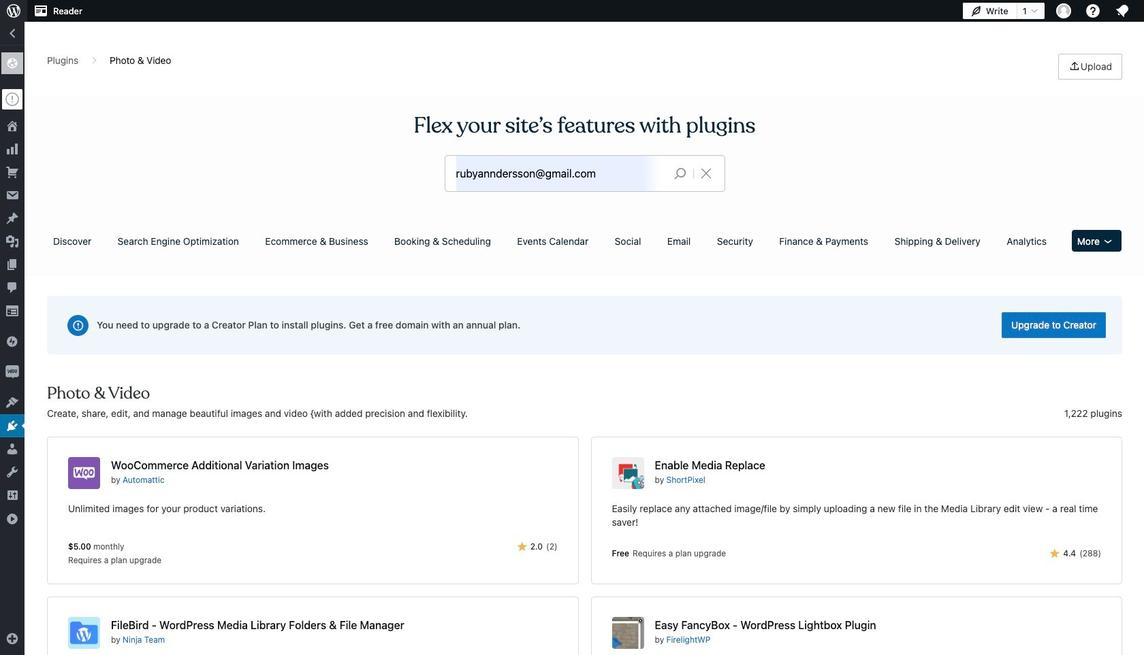 Task type: vqa. For each thing, say whether or not it's contained in the screenshot.
topmost your
no



Task type: describe. For each thing, give the bounding box(es) containing it.
close search image
[[689, 165, 723, 182]]

help image
[[1085, 3, 1101, 19]]

manage your notifications image
[[1114, 3, 1130, 19]]

manage your sites image
[[5, 3, 22, 19]]



Task type: locate. For each thing, give the bounding box(es) containing it.
1 img image from the top
[[5, 335, 19, 349]]

0 vertical spatial img image
[[5, 335, 19, 349]]

plugin icon image
[[68, 458, 100, 490], [612, 458, 644, 490], [68, 618, 100, 650], [612, 618, 644, 650]]

2 img image from the top
[[5, 366, 19, 379]]

Search search field
[[456, 156, 663, 191]]

open search image
[[663, 164, 697, 183]]

my profile image
[[1056, 3, 1071, 18]]

main content
[[42, 54, 1127, 656]]

img image
[[5, 335, 19, 349], [5, 366, 19, 379]]

1 vertical spatial img image
[[5, 366, 19, 379]]

None search field
[[445, 156, 724, 191]]



